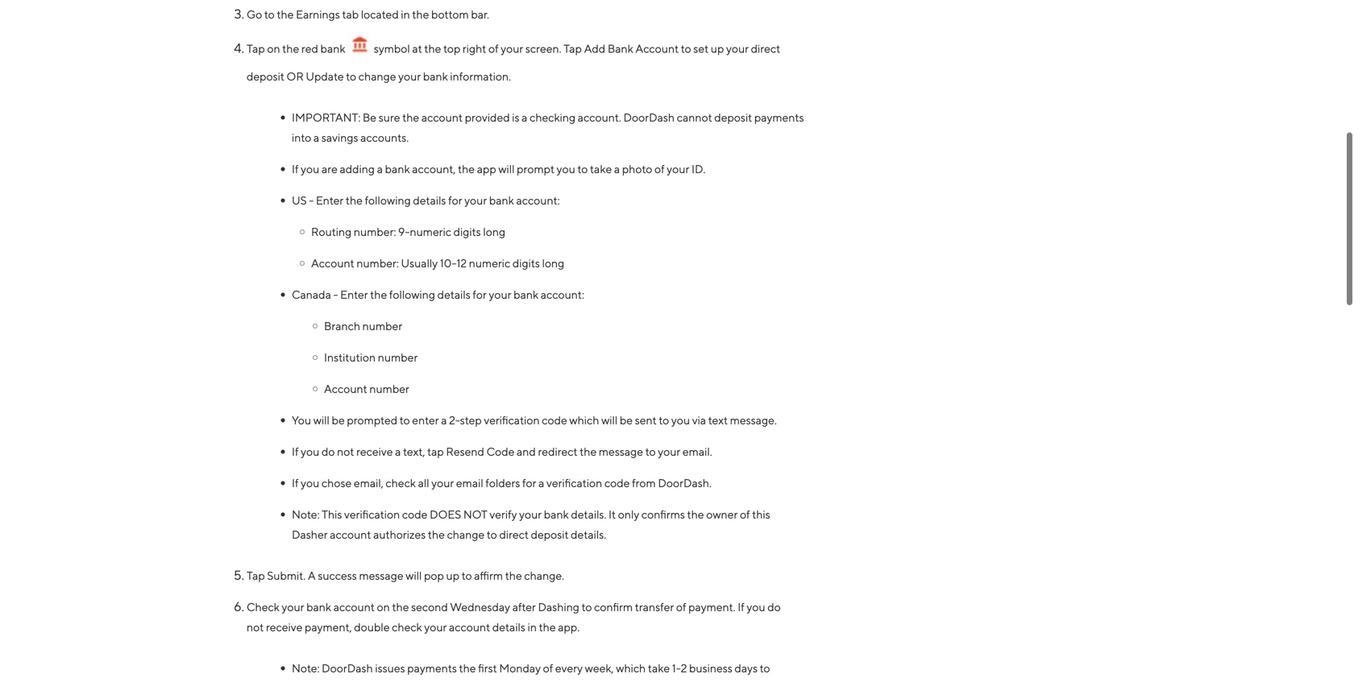 Task type: describe. For each thing, give the bounding box(es) containing it.
- for canada
[[333, 288, 338, 301]]

branch
[[324, 320, 360, 333]]

0 vertical spatial receive
[[356, 445, 393, 459]]

will right which
[[601, 414, 618, 427]]

routing number: 9-numeric digits long
[[311, 225, 505, 239]]

account: for canada - enter the following details for your bank account:
[[541, 288, 584, 301]]

right
[[463, 42, 486, 55]]

note: for note: doordash issues payments the first monday of every week, which take 1-2 business days to process. for faster access to earnings, us-based dashers can use
[[292, 662, 320, 676]]

your left screen.
[[501, 42, 523, 55]]

change for to
[[359, 70, 396, 83]]

resend
[[446, 445, 484, 459]]

owner
[[706, 508, 738, 522]]

to left affirm
[[462, 570, 472, 583]]

double
[[354, 621, 390, 634]]

receive inside check your bank account on the second wednesday after dashing to confirm transfer of payment. if you do not receive payment, double check your account details in the app.
[[266, 621, 303, 634]]

you left are
[[301, 162, 319, 176]]

if for if you do not receive a text, tap resend code and redirect the message to your email.
[[292, 445, 299, 459]]

a right adding
[[377, 162, 383, 176]]

account inside symbol at the top right of your screen. tap add bank account to set up your direct deposit or update to change your bank information.
[[636, 42, 679, 55]]

confirms
[[642, 508, 685, 522]]

authorizes
[[373, 528, 426, 542]]

monday
[[499, 662, 541, 676]]

1 vertical spatial verification
[[547, 477, 602, 490]]

your right all
[[431, 477, 454, 490]]

at
[[412, 42, 422, 55]]

if for if you chose email, check all your email folders for a verification code from doordash.
[[292, 477, 299, 490]]

note: this verification code does not verify your bank details. it only confirms the owner of this dasher account authorizes the change to direct deposit details.
[[292, 508, 770, 542]]

the left second
[[392, 601, 409, 614]]

second
[[411, 601, 448, 614]]

account,
[[412, 162, 456, 176]]

submit.
[[267, 570, 306, 583]]

bank
[[608, 42, 633, 55]]

not
[[463, 508, 488, 522]]

to right update
[[346, 70, 356, 83]]

days
[[735, 662, 758, 676]]

the left red
[[282, 42, 299, 55]]

checking account.
[[530, 111, 621, 124]]

1 horizontal spatial message
[[599, 445, 643, 459]]

the up the branch number
[[370, 288, 387, 301]]

will right you in the bottom of the page
[[313, 414, 330, 427]]

2 be from the left
[[620, 414, 633, 427]]

canada
[[292, 288, 331, 301]]

routing
[[311, 225, 352, 239]]

institution number
[[324, 351, 418, 364]]

check your bank account on the second wednesday after dashing to confirm transfer of payment. if you do not receive payment, double check your account details in the app.
[[247, 601, 781, 634]]

first
[[478, 662, 497, 676]]

9-
[[398, 225, 410, 239]]

confirm
[[594, 601, 633, 614]]

a right is
[[522, 111, 528, 124]]

bank inside symbol at the top right of your screen. tap add bank account to set up your direct deposit or update to change your bank information.
[[423, 70, 448, 83]]

use
[[596, 682, 614, 683]]

photo
[[622, 162, 652, 176]]

change for the
[[447, 528, 485, 542]]

all
[[418, 477, 429, 490]]

1 details. from the top
[[571, 508, 607, 522]]

to left the 'set'
[[681, 42, 691, 55]]

doordash inside note: doordash issues payments the first monday of every week, which take 1-2 business days to process. for faster access to earnings, us-based dashers can use
[[322, 662, 373, 676]]

of inside note: doordash issues payments the first monday of every week, which take 1-2 business days to process. for faster access to earnings, us-based dashers can use
[[543, 662, 553, 676]]

go
[[247, 8, 262, 21]]

account for account number: usually 10-12 numeric digits long
[[311, 257, 354, 270]]

are
[[322, 162, 338, 176]]

of inside check your bank account on the second wednesday after dashing to confirm transfer of payment. if you do not receive payment, double check your account details in the app.
[[676, 601, 686, 614]]

information.
[[450, 70, 511, 83]]

to down sent
[[645, 445, 656, 459]]

you down you in the bottom of the page
[[301, 445, 319, 459]]

via
[[692, 414, 706, 427]]

account: for us - enter the following details for your bank account:
[[516, 194, 560, 207]]

folders
[[486, 477, 520, 490]]

canada - enter the following details for your bank account:
[[292, 288, 584, 301]]

it
[[609, 508, 616, 522]]

direct inside "note: this verification code does not verify your bank details. it only confirms the owner of this dasher account authorizes the change to direct deposit details."
[[499, 528, 529, 542]]

a left text, at the bottom
[[395, 445, 401, 459]]

0 vertical spatial not
[[337, 445, 354, 459]]

a left 2-
[[441, 414, 447, 427]]

message.
[[730, 414, 777, 427]]

us
[[292, 194, 307, 207]]

is
[[512, 111, 520, 124]]

important: be sure the account provided is a checking account. doordash cannot deposit payments into a savings accounts.
[[292, 111, 804, 144]]

0 vertical spatial verification
[[484, 414, 540, 427]]

cannot
[[677, 111, 712, 124]]

for for us - enter the following details for your bank account:
[[448, 194, 462, 207]]

to right sent
[[659, 414, 669, 427]]

0 horizontal spatial digits
[[454, 225, 481, 239]]

account inside "note: this verification code does not verify your bank details. it only confirms the owner of this dasher account authorizes the change to direct deposit details."
[[330, 528, 371, 542]]

the left "app."
[[539, 621, 556, 634]]

your down second
[[424, 621, 447, 634]]

us - enter the following details for your bank account:
[[292, 194, 560, 207]]

in inside check your bank account on the second wednesday after dashing to confirm transfer of payment. if you do not receive payment, double check your account details in the app.
[[528, 621, 537, 634]]

if for if you are adding a bank account, the app will prompt you to take a photo of your id.
[[292, 162, 299, 176]]

1 be from the left
[[332, 414, 345, 427]]

access
[[385, 682, 418, 683]]

tap for tap on the red bank
[[247, 42, 265, 55]]

bank inside check your bank account on the second wednesday after dashing to confirm transfer of payment. if you do not receive payment, double check your account details in the app.
[[306, 601, 331, 614]]

success
[[318, 570, 357, 583]]

change.
[[524, 570, 564, 583]]

account up double
[[334, 601, 375, 614]]

will left pop
[[406, 570, 422, 583]]

for
[[335, 682, 352, 683]]

check inside check your bank account on the second wednesday after dashing to confirm transfer of payment. if you do not receive payment, double check your account details in the app.
[[392, 621, 422, 634]]

of inside symbol at the top right of your screen. tap add bank account to set up your direct deposit or update to change your bank information.
[[488, 42, 499, 55]]

chose
[[322, 477, 352, 490]]

does
[[430, 508, 461, 522]]

1 vertical spatial long
[[542, 257, 565, 270]]

pop
[[424, 570, 444, 583]]

your right check
[[282, 601, 304, 614]]

dashing
[[538, 601, 580, 614]]

of right photo
[[655, 162, 665, 176]]

tap for tap submit. a success message will pop up to affirm the change.
[[247, 570, 265, 583]]

your down 'account number: usually 10-12 numeric digits long'
[[489, 288, 511, 301]]

0 vertical spatial numeric
[[410, 225, 451, 239]]

note: for note: this verification code does not verify your bank details. it only confirms the owner of this dasher account authorizes the change to direct deposit details.
[[292, 508, 320, 522]]

or
[[287, 70, 304, 83]]

process.
[[292, 682, 333, 683]]

your right the 'set'
[[726, 42, 749, 55]]

email,
[[354, 477, 384, 490]]

be
[[363, 111, 377, 124]]

number for institution number
[[378, 351, 418, 364]]

check
[[247, 601, 280, 614]]

week,
[[585, 662, 614, 676]]

the left owner
[[687, 508, 704, 522]]

account number: usually 10-12 numeric digits long
[[311, 257, 565, 270]]

0 horizontal spatial on
[[267, 42, 280, 55]]

based
[[500, 682, 531, 683]]

to right access
[[420, 682, 431, 683]]

details for us
[[413, 194, 446, 207]]

1 horizontal spatial numeric
[[469, 257, 510, 270]]

a right the into
[[313, 131, 319, 144]]

set
[[693, 42, 709, 55]]

do inside check your bank account on the second wednesday after dashing to confirm transfer of payment. if you do not receive payment, double check your account details in the app.
[[768, 601, 781, 614]]

earnings
[[296, 8, 340, 21]]

you will be prompted to enter a 2-step verification code which will be sent to you via text message.
[[292, 414, 777, 427]]

to left enter
[[400, 414, 410, 427]]

your left email.
[[658, 445, 681, 459]]

not inside check your bank account on the second wednesday after dashing to confirm transfer of payment. if you do not receive payment, double check your account details in the app.
[[247, 621, 264, 634]]

after
[[512, 601, 536, 614]]

code
[[487, 445, 515, 459]]

payments inside important: be sure the account provided is a checking account. doordash cannot deposit payments into a savings accounts.
[[754, 111, 804, 124]]

your down at at the top left of page
[[398, 70, 421, 83]]

following for us
[[365, 194, 411, 207]]

sure
[[379, 111, 400, 124]]

to left take
[[578, 162, 588, 176]]

text,
[[403, 445, 425, 459]]

tap submit. a success message will pop up to affirm the change.
[[247, 570, 564, 583]]

adding
[[340, 162, 375, 176]]

step
[[460, 414, 482, 427]]

app
[[477, 162, 496, 176]]

which
[[569, 414, 599, 427]]

only
[[618, 508, 639, 522]]

prompt
[[517, 162, 555, 176]]

us-
[[480, 682, 500, 683]]

you left via
[[671, 414, 690, 427]]



Task type: locate. For each thing, give the bounding box(es) containing it.
0 vertical spatial digits
[[454, 225, 481, 239]]

for down account,
[[448, 194, 462, 207]]

1 vertical spatial check
[[392, 621, 422, 634]]

0 horizontal spatial code
[[402, 508, 428, 522]]

1 vertical spatial number
[[378, 351, 418, 364]]

digits up 12
[[454, 225, 481, 239]]

to inside "note: this verification code does not verify your bank details. it only confirms the owner of this dasher account authorizes the change to direct deposit details."
[[487, 528, 497, 542]]

you right prompt
[[557, 162, 575, 176]]

screen.
[[526, 42, 562, 55]]

verification inside "note: this verification code does not verify your bank details. it only confirms the owner of this dasher account authorizes the change to direct deposit details."
[[344, 508, 400, 522]]

usually
[[401, 257, 438, 270]]

number up account number
[[378, 351, 418, 364]]

tap left add
[[564, 42, 582, 55]]

direct inside symbol at the top right of your screen. tap add bank account to set up your direct deposit or update to change your bank information.
[[751, 42, 780, 55]]

0 vertical spatial doordash
[[624, 111, 675, 124]]

email
[[456, 477, 483, 490]]

1 horizontal spatial doordash
[[624, 111, 675, 124]]

institution
[[324, 351, 376, 364]]

if right payment.
[[738, 601, 745, 614]]

1 vertical spatial doordash
[[322, 662, 373, 676]]

verification up if you do not receive a text, tap resend code and redirect the message to your email.
[[484, 414, 540, 427]]

savings
[[321, 131, 358, 144]]

transfer
[[635, 601, 674, 614]]

2 vertical spatial details
[[492, 621, 526, 634]]

a
[[522, 111, 528, 124], [313, 131, 319, 144], [377, 162, 383, 176], [614, 162, 620, 176], [441, 414, 447, 427], [395, 445, 401, 459], [539, 477, 544, 490]]

the inside note: doordash issues payments the first monday of every week, which take 1-2 business days to process. for faster access to earnings, us-based dashers can use
[[459, 662, 476, 676]]

of left this
[[740, 508, 750, 522]]

to right go
[[264, 8, 275, 21]]

of up dashers
[[543, 662, 553, 676]]

for down 'account number: usually 10-12 numeric digits long'
[[473, 288, 487, 301]]

note: inside "note: this verification code does not verify your bank details. it only confirms the owner of this dasher account authorizes the change to direct deposit details."
[[292, 508, 320, 522]]

12
[[457, 257, 467, 270]]

red
[[301, 42, 318, 55]]

0 vertical spatial number
[[362, 320, 402, 333]]

message
[[599, 445, 643, 459], [359, 570, 404, 583]]

0 horizontal spatial in
[[401, 8, 410, 21]]

change inside symbol at the top right of your screen. tap add bank account to set up your direct deposit or update to change your bank information.
[[359, 70, 396, 83]]

if down you in the bottom of the page
[[292, 445, 299, 459]]

to left 'confirm'
[[582, 601, 592, 614]]

be left sent
[[620, 414, 633, 427]]

2 note: from the top
[[292, 662, 320, 676]]

text
[[708, 414, 728, 427]]

you
[[292, 414, 311, 427]]

code up authorizes
[[402, 508, 428, 522]]

1 horizontal spatial digits
[[513, 257, 540, 270]]

will right the app
[[498, 162, 515, 176]]

0 horizontal spatial -
[[309, 194, 314, 207]]

0 vertical spatial -
[[309, 194, 314, 207]]

be
[[332, 414, 345, 427], [620, 414, 633, 427]]

note: doordash issues payments the first monday of every week, which take 1-2 business days to process. for faster access to earnings, us-based dashers can use
[[292, 662, 770, 683]]

deposit
[[247, 70, 284, 83], [714, 111, 752, 124], [531, 528, 569, 542]]

2 horizontal spatial verification
[[547, 477, 602, 490]]

account down institution on the bottom of the page
[[324, 382, 367, 396]]

your left id.
[[667, 162, 689, 176]]

number: for routing
[[354, 225, 396, 239]]

1 vertical spatial receive
[[266, 621, 303, 634]]

0 horizontal spatial change
[[359, 70, 396, 83]]

payments inside note: doordash issues payments the first monday of every week, which take 1-2 business days to process. for faster access to earnings, us-based dashers can use
[[407, 662, 457, 676]]

deposit right "cannot"
[[714, 111, 752, 124]]

details
[[413, 194, 446, 207], [437, 288, 471, 301], [492, 621, 526, 634]]

top
[[443, 42, 461, 55]]

and
[[517, 445, 536, 459]]

1 vertical spatial number:
[[357, 257, 399, 270]]

note: inside note: doordash issues payments the first monday of every week, which take 1-2 business days to process. for faster access to earnings, us-based dashers can use
[[292, 662, 320, 676]]

number: for account
[[357, 257, 399, 270]]

of inside "note: this verification code does not verify your bank details. it only confirms the owner of this dasher account authorizes the change to direct deposit details."
[[740, 508, 750, 522]]

direct right the 'set'
[[751, 42, 780, 55]]

if
[[292, 162, 299, 176], [292, 445, 299, 459], [292, 477, 299, 490], [738, 601, 745, 614]]

1 vertical spatial code
[[605, 477, 630, 490]]

direct down verify
[[499, 528, 529, 542]]

if left chose
[[292, 477, 299, 490]]

affirm
[[474, 570, 503, 583]]

to inside check your bank account on the second wednesday after dashing to confirm transfer of payment. if you do not receive payment, double check your account details in the app.
[[582, 601, 592, 614]]

2
[[681, 662, 687, 676]]

tap on the red bank
[[247, 42, 348, 55]]

the down does
[[428, 528, 445, 542]]

your down the app
[[464, 194, 487, 207]]

0 vertical spatial account
[[636, 42, 679, 55]]

2 horizontal spatial for
[[522, 477, 536, 490]]

0 horizontal spatial verification
[[344, 508, 400, 522]]

0 vertical spatial details.
[[571, 508, 607, 522]]

2-
[[449, 414, 460, 427]]

your inside "note: this verification code does not verify your bank details. it only confirms the owner of this dasher account authorizes the change to direct deposit details."
[[519, 508, 542, 522]]

deposit left or
[[247, 70, 284, 83]]

your
[[501, 42, 523, 55], [726, 42, 749, 55], [398, 70, 421, 83], [667, 162, 689, 176], [464, 194, 487, 207], [489, 288, 511, 301], [658, 445, 681, 459], [431, 477, 454, 490], [519, 508, 542, 522], [282, 601, 304, 614], [424, 621, 447, 634]]

account down the wednesday
[[449, 621, 490, 634]]

number for account number
[[369, 382, 409, 396]]

doordash up for
[[322, 662, 373, 676]]

0 vertical spatial check
[[386, 477, 416, 490]]

1 horizontal spatial long
[[542, 257, 565, 270]]

bank
[[320, 42, 345, 55], [423, 70, 448, 83], [385, 162, 410, 176], [489, 194, 514, 207], [514, 288, 539, 301], [544, 508, 569, 522], [306, 601, 331, 614]]

- for us
[[309, 194, 314, 207]]

tap down go
[[247, 42, 265, 55]]

details down '10-'
[[437, 288, 471, 301]]

you left chose
[[301, 477, 319, 490]]

the right go
[[277, 8, 294, 21]]

for right folders
[[522, 477, 536, 490]]

payments
[[754, 111, 804, 124], [407, 662, 457, 676]]

up right the 'set'
[[711, 42, 724, 55]]

0 vertical spatial up
[[711, 42, 724, 55]]

the down adding
[[346, 194, 363, 207]]

1 horizontal spatial do
[[768, 601, 781, 614]]

2 vertical spatial verification
[[344, 508, 400, 522]]

2 vertical spatial code
[[402, 508, 428, 522]]

enter right us
[[316, 194, 344, 207]]

note: up dasher
[[292, 508, 320, 522]]

bank inside "note: this verification code does not verify your bank details. it only confirms the owner of this dasher account authorizes the change to direct deposit details."
[[544, 508, 569, 522]]

following down usually
[[389, 288, 435, 301]]

account inside important: be sure the account provided is a checking account. doordash cannot deposit payments into a savings accounts.
[[421, 111, 463, 124]]

the right redirect
[[580, 445, 597, 459]]

0 horizontal spatial deposit
[[247, 70, 284, 83]]

following for canada
[[389, 288, 435, 301]]

1 vertical spatial details.
[[571, 528, 606, 542]]

in down after
[[528, 621, 537, 634]]

go to the earnings tab located in the bottom bar.
[[247, 8, 489, 21]]

0 vertical spatial on
[[267, 42, 280, 55]]

1 horizontal spatial code
[[542, 414, 567, 427]]

on left red
[[267, 42, 280, 55]]

payment,
[[305, 621, 352, 634]]

dashers
[[533, 682, 574, 683]]

on up double
[[377, 601, 390, 614]]

doordash.
[[658, 477, 712, 490]]

1 horizontal spatial receive
[[356, 445, 393, 459]]

be left prompted
[[332, 414, 345, 427]]

up right pop
[[446, 570, 460, 583]]

account
[[421, 111, 463, 124], [330, 528, 371, 542], [334, 601, 375, 614], [449, 621, 490, 634]]

number up prompted
[[369, 382, 409, 396]]

doordash inside important: be sure the account provided is a checking account. doordash cannot deposit payments into a savings accounts.
[[624, 111, 675, 124]]

take
[[590, 162, 612, 176]]

1 vertical spatial not
[[247, 621, 264, 634]]

user-added image image
[[348, 34, 372, 56]]

number up the institution number
[[362, 320, 402, 333]]

update
[[306, 70, 344, 83]]

0 horizontal spatial do
[[322, 445, 335, 459]]

1 vertical spatial numeric
[[469, 257, 510, 270]]

number: down 9-
[[357, 257, 399, 270]]

1 horizontal spatial -
[[333, 288, 338, 301]]

1 horizontal spatial payments
[[754, 111, 804, 124]]

change down not
[[447, 528, 485, 542]]

details down account,
[[413, 194, 446, 207]]

tap
[[427, 445, 444, 459]]

important:
[[292, 111, 361, 124]]

note:
[[292, 508, 320, 522], [292, 662, 320, 676]]

1 vertical spatial do
[[768, 601, 781, 614]]

provided
[[465, 111, 510, 124]]

0 vertical spatial note:
[[292, 508, 320, 522]]

0 vertical spatial number:
[[354, 225, 396, 239]]

1 horizontal spatial direct
[[751, 42, 780, 55]]

2 vertical spatial deposit
[[531, 528, 569, 542]]

1 vertical spatial digits
[[513, 257, 540, 270]]

verification
[[484, 414, 540, 427], [547, 477, 602, 490], [344, 508, 400, 522]]

of right right
[[488, 42, 499, 55]]

account number
[[324, 382, 412, 396]]

0 vertical spatial message
[[599, 445, 643, 459]]

the left the app
[[458, 162, 475, 176]]

2 horizontal spatial code
[[605, 477, 630, 490]]

account down this
[[330, 528, 371, 542]]

tap
[[247, 42, 265, 55], [564, 42, 582, 55], [247, 570, 265, 583]]

code left which
[[542, 414, 567, 427]]

0 vertical spatial long
[[483, 225, 505, 239]]

digits
[[454, 225, 481, 239], [513, 257, 540, 270]]

app.
[[558, 621, 580, 634]]

enter for us
[[316, 194, 344, 207]]

0 vertical spatial do
[[322, 445, 335, 459]]

0 vertical spatial direct
[[751, 42, 780, 55]]

following
[[365, 194, 411, 207], [389, 288, 435, 301]]

1 vertical spatial in
[[528, 621, 537, 634]]

0 vertical spatial details
[[413, 194, 446, 207]]

you inside check your bank account on the second wednesday after dashing to confirm transfer of payment. if you do not receive payment, double check your account details in the app.
[[747, 601, 765, 614]]

account down routing
[[311, 257, 354, 270]]

to right days
[[760, 662, 770, 676]]

- right us
[[309, 194, 314, 207]]

located
[[361, 8, 399, 21]]

not down check
[[247, 621, 264, 634]]

1 vertical spatial change
[[447, 528, 485, 542]]

long
[[483, 225, 505, 239], [542, 257, 565, 270]]

1 horizontal spatial on
[[377, 601, 390, 614]]

1 note: from the top
[[292, 508, 320, 522]]

email.
[[683, 445, 712, 459]]

0 horizontal spatial for
[[448, 194, 462, 207]]

1 vertical spatial for
[[473, 288, 487, 301]]

1 vertical spatial -
[[333, 288, 338, 301]]

enter for canada
[[340, 288, 368, 301]]

following up 9-
[[365, 194, 411, 207]]

bottom
[[431, 8, 469, 21]]

0 vertical spatial enter
[[316, 194, 344, 207]]

code left the from
[[605, 477, 630, 490]]

1 vertical spatial enter
[[340, 288, 368, 301]]

0 horizontal spatial not
[[247, 621, 264, 634]]

deposit inside "note: this verification code does not verify your bank details. it only confirms the owner of this dasher account authorizes the change to direct deposit details."
[[531, 528, 569, 542]]

-
[[309, 194, 314, 207], [333, 288, 338, 301]]

0 vertical spatial deposit
[[247, 70, 284, 83]]

0 vertical spatial code
[[542, 414, 567, 427]]

1 vertical spatial direct
[[499, 528, 529, 542]]

bar.
[[471, 8, 489, 21]]

if inside check your bank account on the second wednesday after dashing to confirm transfer of payment. if you do not receive payment, double check your account details in the app.
[[738, 601, 745, 614]]

deposit inside symbol at the top right of your screen. tap add bank account to set up your direct deposit or update to change your bank information.
[[247, 70, 284, 83]]

change
[[359, 70, 396, 83], [447, 528, 485, 542]]

0 horizontal spatial be
[[332, 414, 345, 427]]

1 vertical spatial up
[[446, 570, 460, 583]]

on inside check your bank account on the second wednesday after dashing to confirm transfer of payment. if you do not receive payment, double check your account details in the app.
[[377, 601, 390, 614]]

every
[[555, 662, 583, 676]]

0 horizontal spatial doordash
[[322, 662, 373, 676]]

code inside "note: this verification code does not verify your bank details. it only confirms the owner of this dasher account authorizes the change to direct deposit details."
[[402, 508, 428, 522]]

1 vertical spatial account
[[311, 257, 354, 270]]

0 horizontal spatial message
[[359, 570, 404, 583]]

0 horizontal spatial receive
[[266, 621, 303, 634]]

the up earnings,
[[459, 662, 476, 676]]

1 horizontal spatial up
[[711, 42, 724, 55]]

accounts.
[[360, 131, 409, 144]]

1 vertical spatial following
[[389, 288, 435, 301]]

earnings,
[[433, 682, 478, 683]]

0 vertical spatial account:
[[516, 194, 560, 207]]

0 vertical spatial for
[[448, 194, 462, 207]]

from
[[632, 477, 656, 490]]

1 horizontal spatial be
[[620, 414, 633, 427]]

of right transfer
[[676, 601, 686, 614]]

1 horizontal spatial deposit
[[531, 528, 569, 542]]

the inside symbol at the top right of your screen. tap add bank account to set up your direct deposit or update to change your bank information.
[[424, 42, 441, 55]]

which take 1-
[[616, 662, 681, 676]]

deposit inside important: be sure the account provided is a checking account. doordash cannot deposit payments into a savings accounts.
[[714, 111, 752, 124]]

0 vertical spatial in
[[401, 8, 410, 21]]

doordash left "cannot"
[[624, 111, 675, 124]]

number for branch number
[[362, 320, 402, 333]]

wednesday
[[450, 601, 510, 614]]

if you are adding a bank account, the app will prompt you to take a photo of your id.
[[292, 162, 706, 176]]

a down redirect
[[539, 477, 544, 490]]

- right canada
[[333, 288, 338, 301]]

details for canada
[[437, 288, 471, 301]]

up
[[711, 42, 724, 55], [446, 570, 460, 583]]

0 horizontal spatial direct
[[499, 528, 529, 542]]

to
[[264, 8, 275, 21], [681, 42, 691, 55], [346, 70, 356, 83], [578, 162, 588, 176], [400, 414, 410, 427], [659, 414, 669, 427], [645, 445, 656, 459], [487, 528, 497, 542], [462, 570, 472, 583], [582, 601, 592, 614], [760, 662, 770, 676], [420, 682, 431, 683]]

2 horizontal spatial deposit
[[714, 111, 752, 124]]

1 vertical spatial message
[[359, 570, 404, 583]]

1 horizontal spatial in
[[528, 621, 537, 634]]

number
[[362, 320, 402, 333], [378, 351, 418, 364], [369, 382, 409, 396]]

1 horizontal spatial change
[[447, 528, 485, 542]]

numeric right 12
[[469, 257, 510, 270]]

2 details. from the top
[[571, 528, 606, 542]]

0 horizontal spatial payments
[[407, 662, 457, 676]]

the inside important: be sure the account provided is a checking account. doordash cannot deposit payments into a savings accounts.
[[402, 111, 419, 124]]

not up chose
[[337, 445, 354, 459]]

account:
[[516, 194, 560, 207], [541, 288, 584, 301]]

doordash
[[624, 111, 675, 124], [322, 662, 373, 676]]

your right verify
[[519, 508, 542, 522]]

number:
[[354, 225, 396, 239], [357, 257, 399, 270]]

2 vertical spatial account
[[324, 382, 367, 396]]

1 vertical spatial details
[[437, 288, 471, 301]]

0 horizontal spatial numeric
[[410, 225, 451, 239]]

details inside check your bank account on the second wednesday after dashing to confirm transfer of payment. if you do not receive payment, double check your account details in the app.
[[492, 621, 526, 634]]

2 vertical spatial for
[[522, 477, 536, 490]]

change inside "note: this verification code does not verify your bank details. it only confirms the owner of this dasher account authorizes the change to direct deposit details."
[[447, 528, 485, 542]]

number: left 9-
[[354, 225, 396, 239]]

0 horizontal spatial long
[[483, 225, 505, 239]]

up inside symbol at the top right of your screen. tap add bank account to set up your direct deposit or update to change your bank information.
[[711, 42, 724, 55]]

a right take
[[614, 162, 620, 176]]

2 vertical spatial number
[[369, 382, 409, 396]]

add
[[584, 42, 606, 55]]

account for account number
[[324, 382, 367, 396]]

a
[[308, 570, 316, 583]]

code
[[542, 414, 567, 427], [605, 477, 630, 490], [402, 508, 428, 522]]

0 vertical spatial change
[[359, 70, 396, 83]]

1 horizontal spatial for
[[473, 288, 487, 301]]

the right the sure
[[402, 111, 419, 124]]

for
[[448, 194, 462, 207], [473, 288, 487, 301], [522, 477, 536, 490]]

symbol at the top right of your screen. tap add bank account to set up your direct deposit or update to change your bank information.
[[247, 42, 780, 83]]

if you do not receive a text, tap resend code and redirect the message to your email.
[[292, 445, 712, 459]]

to down verify
[[487, 528, 497, 542]]

digits right 12
[[513, 257, 540, 270]]

tap inside symbol at the top right of your screen. tap add bank account to set up your direct deposit or update to change your bank information.
[[564, 42, 582, 55]]

dasher
[[292, 528, 328, 542]]

details down after
[[492, 621, 526, 634]]

1 horizontal spatial verification
[[484, 414, 540, 427]]

enter up the branch number
[[340, 288, 368, 301]]

the right affirm
[[505, 570, 522, 583]]

for for canada - enter the following details for your bank account:
[[473, 288, 487, 301]]

if up us
[[292, 162, 299, 176]]

receive down check
[[266, 621, 303, 634]]

1 vertical spatial note:
[[292, 662, 320, 676]]

sent
[[635, 414, 657, 427]]

change down the symbol
[[359, 70, 396, 83]]

the left "bottom"
[[412, 8, 429, 21]]



Task type: vqa. For each thing, say whether or not it's contained in the screenshot.
cancelled
no



